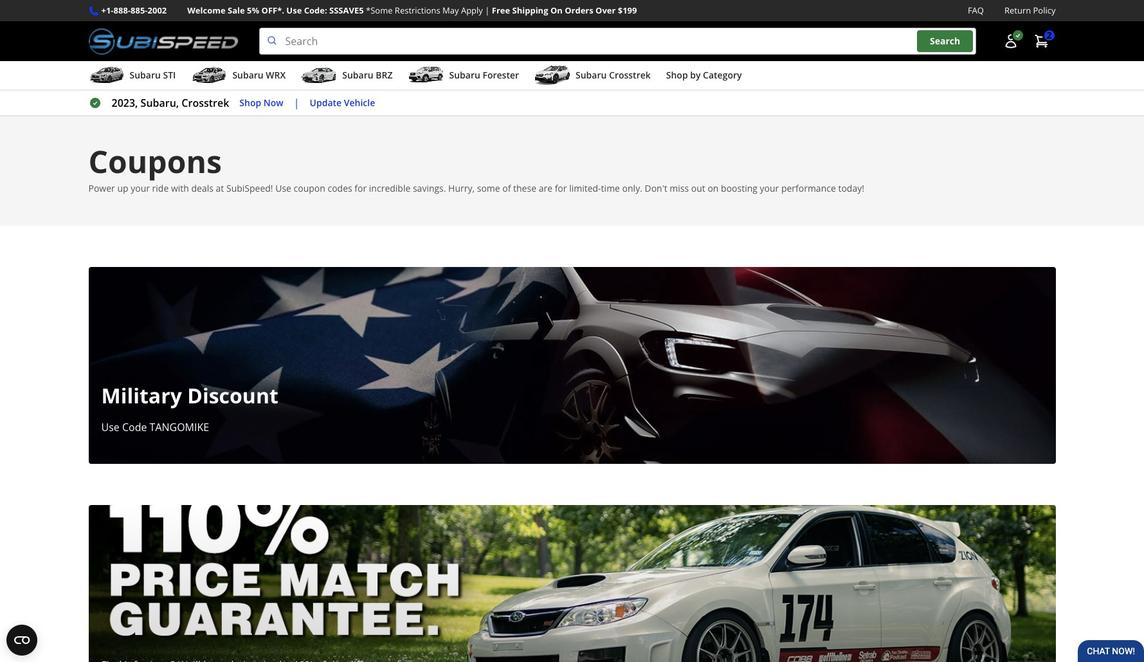 Task type: locate. For each thing, give the bounding box(es) containing it.
use
[[287, 5, 302, 16], [276, 182, 291, 194], [101, 420, 120, 434]]

your right boosting
[[760, 182, 779, 194]]

welcome sale 5% off*. use code: sssave5
[[187, 5, 364, 16]]

subaru sti button
[[88, 64, 176, 90]]

5%
[[247, 5, 259, 16]]

for right codes
[[355, 182, 367, 194]]

faq link
[[968, 4, 985, 17]]

| right 'now'
[[294, 96, 300, 110]]

incredible
[[369, 182, 411, 194]]

1 horizontal spatial crosstrek
[[609, 69, 651, 81]]

up
[[117, 182, 128, 194]]

hurry,
[[449, 182, 475, 194]]

coupons
[[88, 140, 222, 182]]

4 subaru from the left
[[449, 69, 481, 81]]

search input field
[[259, 28, 977, 55]]

+1-
[[101, 5, 114, 16]]

1 subaru from the left
[[130, 69, 161, 81]]

0 horizontal spatial crosstrek
[[182, 96, 229, 110]]

use code tangomike
[[101, 420, 209, 434]]

crosstrek down a subaru wrx thumbnail image
[[182, 96, 229, 110]]

only.
[[623, 182, 643, 194]]

subaru brz
[[343, 69, 393, 81]]

crosstrek
[[609, 69, 651, 81], [182, 96, 229, 110]]

0 vertical spatial shop
[[667, 69, 688, 81]]

sale
[[228, 5, 245, 16]]

sssave5
[[330, 5, 364, 16]]

crosstrek down search input field
[[609, 69, 651, 81]]

subaru for subaru sti
[[130, 69, 161, 81]]

1 vertical spatial |
[[294, 96, 300, 110]]

subaru left forester
[[449, 69, 481, 81]]

time
[[601, 182, 620, 194]]

at
[[216, 182, 224, 194]]

codes
[[328, 182, 352, 194]]

for right are
[[555, 182, 567, 194]]

shop for shop by category
[[667, 69, 688, 81]]

0 horizontal spatial shop
[[240, 96, 261, 109]]

885-
[[131, 5, 148, 16]]

0 vertical spatial use
[[287, 5, 302, 16]]

a subaru brz thumbnail image image
[[301, 66, 337, 85]]

for
[[355, 182, 367, 194], [555, 182, 567, 194]]

1 horizontal spatial for
[[555, 182, 567, 194]]

subispeed!
[[226, 182, 273, 194]]

a subaru sti thumbnail image image
[[88, 66, 125, 85]]

0 horizontal spatial your
[[131, 182, 150, 194]]

subaru left the wrx
[[233, 69, 264, 81]]

subaru left sti
[[130, 69, 161, 81]]

subaru inside dropdown button
[[233, 69, 264, 81]]

on
[[551, 5, 563, 16]]

subaru sti
[[130, 69, 176, 81]]

*some
[[366, 5, 393, 16]]

faq
[[968, 5, 985, 16]]

2 for from the left
[[555, 182, 567, 194]]

subaru for subaru brz
[[343, 69, 374, 81]]

subaru left brz
[[343, 69, 374, 81]]

return policy link
[[1005, 4, 1056, 17]]

with
[[171, 182, 189, 194]]

subaru right the a subaru crosstrek thumbnail image
[[576, 69, 607, 81]]

by
[[691, 69, 701, 81]]

2023, subaru, crosstrek
[[112, 96, 229, 110]]

shop left by
[[667, 69, 688, 81]]

crosstrek inside the subaru crosstrek dropdown button
[[609, 69, 651, 81]]

subaru,
[[141, 96, 179, 110]]

0 vertical spatial |
[[485, 5, 490, 16]]

3 subaru from the left
[[343, 69, 374, 81]]

use right off*.
[[287, 5, 302, 16]]

1 horizontal spatial your
[[760, 182, 779, 194]]

shop left 'now'
[[240, 96, 261, 109]]

open widget image
[[6, 625, 37, 656]]

free
[[492, 5, 510, 16]]

a subaru forester thumbnail image image
[[408, 66, 444, 85]]

|
[[485, 5, 490, 16], [294, 96, 300, 110]]

1 vertical spatial shop
[[240, 96, 261, 109]]

2 button
[[1028, 28, 1056, 54]]

2 your from the left
[[760, 182, 779, 194]]

your
[[131, 182, 150, 194], [760, 182, 779, 194]]

your right up
[[131, 182, 150, 194]]

use left code
[[101, 420, 120, 434]]

*some restrictions may apply | free shipping on orders over $199
[[366, 5, 637, 16]]

| left free on the left of the page
[[485, 5, 490, 16]]

0 horizontal spatial for
[[355, 182, 367, 194]]

2 subaru from the left
[[233, 69, 264, 81]]

wrx
[[266, 69, 286, 81]]

shop inside dropdown button
[[667, 69, 688, 81]]

subaru
[[130, 69, 161, 81], [233, 69, 264, 81], [343, 69, 374, 81], [449, 69, 481, 81], [576, 69, 607, 81]]

shop
[[667, 69, 688, 81], [240, 96, 261, 109]]

subaru crosstrek
[[576, 69, 651, 81]]

update
[[310, 96, 342, 109]]

1 vertical spatial crosstrek
[[182, 96, 229, 110]]

search
[[931, 35, 961, 47]]

0 vertical spatial crosstrek
[[609, 69, 651, 81]]

policy
[[1034, 5, 1056, 16]]

miss
[[670, 182, 689, 194]]

subaru for subaru wrx
[[233, 69, 264, 81]]

out
[[692, 182, 706, 194]]

sti
[[163, 69, 176, 81]]

+1-888-885-2002 link
[[101, 4, 167, 17]]

now
[[264, 96, 284, 109]]

shop by category
[[667, 69, 742, 81]]

1 horizontal spatial shop
[[667, 69, 688, 81]]

search button
[[918, 30, 974, 52]]

5 subaru from the left
[[576, 69, 607, 81]]

1 horizontal spatial |
[[485, 5, 490, 16]]

1 vertical spatial use
[[276, 182, 291, 194]]

use left 'coupon'
[[276, 182, 291, 194]]

subaru forester
[[449, 69, 519, 81]]

update vehicle button
[[310, 96, 375, 110]]

deals
[[191, 182, 214, 194]]

shop inside 'link'
[[240, 96, 261, 109]]



Task type: describe. For each thing, give the bounding box(es) containing it.
0 horizontal spatial |
[[294, 96, 300, 110]]

2023,
[[112, 96, 138, 110]]

return policy
[[1005, 5, 1056, 16]]

subispeed logo image
[[88, 28, 238, 55]]

subaru brz button
[[301, 64, 393, 90]]

shop now link
[[240, 96, 284, 110]]

1 for from the left
[[355, 182, 367, 194]]

button image
[[1004, 34, 1019, 49]]

restrictions
[[395, 5, 441, 16]]

a subaru crosstrek thumbnail image image
[[535, 66, 571, 85]]

military
[[101, 382, 182, 409]]

today!
[[839, 182, 865, 194]]

military discount
[[101, 382, 279, 409]]

welcome
[[187, 5, 226, 16]]

coupon
[[294, 182, 326, 194]]

brz
[[376, 69, 393, 81]]

are
[[539, 182, 553, 194]]

tangomike
[[150, 420, 209, 434]]

subaru wrx button
[[191, 64, 286, 90]]

performance
[[782, 182, 836, 194]]

shop by category button
[[667, 64, 742, 90]]

888-
[[114, 5, 131, 16]]

over
[[596, 5, 616, 16]]

$199
[[618, 5, 637, 16]]

coupons power up your ride with deals at subispeed! use coupon codes for incredible savings. hurry, some of these are for limited-time only. don't miss out on boosting your performance today!
[[88, 140, 865, 194]]

limited-
[[570, 182, 601, 194]]

update vehicle
[[310, 96, 375, 109]]

2 vertical spatial use
[[101, 420, 120, 434]]

power
[[88, 182, 115, 194]]

shop for shop now
[[240, 96, 261, 109]]

apply
[[461, 5, 483, 16]]

don't
[[645, 182, 668, 194]]

shop now
[[240, 96, 284, 109]]

2
[[1047, 29, 1052, 41]]

code
[[122, 420, 147, 434]]

ride
[[152, 182, 169, 194]]

on
[[708, 182, 719, 194]]

use inside coupons power up your ride with deals at subispeed! use coupon codes for incredible savings. hurry, some of these are for limited-time only. don't miss out on boosting your performance today!
[[276, 182, 291, 194]]

of
[[503, 182, 511, 194]]

forester
[[483, 69, 519, 81]]

vehicle
[[344, 96, 375, 109]]

savings.
[[413, 182, 446, 194]]

subaru crosstrek button
[[535, 64, 651, 90]]

may
[[443, 5, 459, 16]]

subaru wrx
[[233, 69, 286, 81]]

these
[[514, 182, 537, 194]]

discount
[[187, 382, 279, 409]]

subaru for subaru crosstrek
[[576, 69, 607, 81]]

shipping
[[513, 5, 549, 16]]

2002
[[148, 5, 167, 16]]

+1-888-885-2002
[[101, 5, 167, 16]]

orders
[[565, 5, 594, 16]]

off*.
[[262, 5, 284, 16]]

subaru forester button
[[408, 64, 519, 90]]

a subaru wrx thumbnail image image
[[191, 66, 227, 85]]

subaru for subaru forester
[[449, 69, 481, 81]]

code:
[[304, 5, 327, 16]]

boosting
[[721, 182, 758, 194]]

return
[[1005, 5, 1032, 16]]

1 your from the left
[[131, 182, 150, 194]]

some
[[477, 182, 500, 194]]

category
[[703, 69, 742, 81]]



Task type: vqa. For each thing, say whether or not it's contained in the screenshot.
customer inside the Shipments going to an APO or PO Box will default to ship via USPS as the shipping carrier. Please be aware that the United States Postal Service (USPS) has size restrictions on shipments going to APO's and PO Boxes. If you have a large item needing to ship to a postal box please contact one of our customer service representatives to look at available options. If you choose to have your APO or PO Box shipment sent via a different carrier, we suggest verifying the delivery possibilities with that carrier before placing the order. If a package is deemed undeliverable by a carrier that cannot delivered parcels to your post office box or APO the buyer will be responsible for all freight charges and fees associated with the shipment.
no



